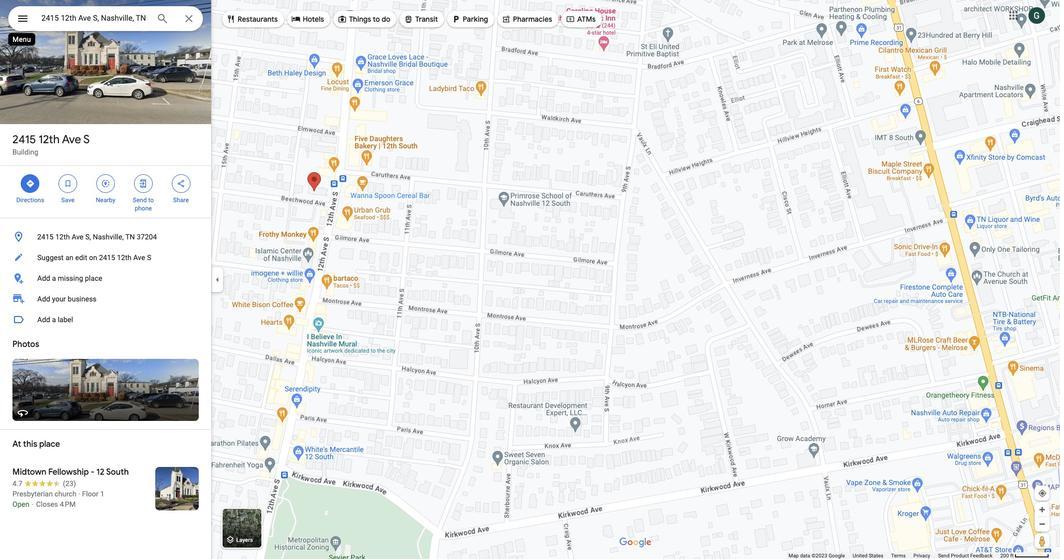Task type: vqa. For each thing, say whether or not it's contained in the screenshot.
the bottommost N
no



Task type: describe. For each thing, give the bounding box(es) containing it.
add a missing place button
[[0, 268, 211, 289]]


[[291, 13, 301, 25]]

at this place
[[12, 440, 60, 450]]

presbyterian
[[12, 491, 53, 499]]

floor
[[82, 491, 99, 499]]

200 ft
[[1001, 554, 1015, 559]]


[[404, 13, 414, 25]]

tn
[[125, 233, 135, 241]]

2415 12th Ave S, Nashville, TN 37204 field
[[8, 6, 203, 31]]

nashville,
[[93, 233, 124, 241]]


[[226, 13, 236, 25]]

send for send to phone
[[133, 197, 147, 204]]

suggest
[[37, 254, 64, 262]]

ave inside 'button'
[[133, 254, 145, 262]]


[[101, 178, 110, 190]]

suggest an edit on 2415 12th ave s button
[[0, 248, 211, 268]]

add your business
[[37, 295, 97, 304]]

photos
[[12, 340, 39, 350]]

12th inside 'button'
[[117, 254, 132, 262]]

2415 12th ave s, nashville, tn 37204
[[37, 233, 157, 241]]

2415 12th ave s building
[[12, 133, 90, 156]]

business
[[68, 295, 97, 304]]

directions
[[16, 197, 44, 204]]

google maps element
[[0, 0, 1061, 560]]

edit
[[75, 254, 87, 262]]

phone
[[135, 205, 152, 212]]

 things to do
[[338, 13, 391, 25]]

presbyterian church · floor 1 open ⋅ closes 4 pm
[[12, 491, 104, 509]]

this
[[23, 440, 37, 450]]


[[139, 178, 148, 190]]

nearby
[[96, 197, 115, 204]]

send to phone
[[133, 197, 154, 212]]

4.7
[[12, 480, 22, 488]]

⋅
[[31, 501, 34, 509]]

church
[[55, 491, 77, 499]]

2415 for s
[[12, 133, 36, 147]]

 button
[[8, 6, 37, 33]]

privacy
[[914, 554, 931, 559]]

 restaurants
[[226, 13, 278, 25]]

states
[[869, 554, 884, 559]]

south
[[106, 468, 129, 478]]

fellowship
[[48, 468, 89, 478]]

12
[[97, 468, 104, 478]]

midtown fellowship - 12 south
[[12, 468, 129, 478]]

map
[[789, 554, 799, 559]]

·
[[78, 491, 80, 499]]

-
[[91, 468, 95, 478]]

200 ft button
[[1001, 554, 1050, 559]]

terms button
[[892, 553, 906, 560]]

united
[[853, 554, 868, 559]]

footer inside google maps element
[[789, 553, 1001, 560]]

an
[[65, 254, 73, 262]]

12th for s,
[[55, 233, 70, 241]]

send product feedback button
[[939, 553, 993, 560]]

(23)
[[63, 480, 76, 488]]

add a label
[[37, 316, 73, 324]]

ft
[[1011, 554, 1015, 559]]


[[338, 13, 347, 25]]

restaurants
[[238, 15, 278, 24]]

2415 inside 'button'
[[99, 254, 115, 262]]

midtown
[[12, 468, 46, 478]]

label
[[58, 316, 73, 324]]

ave for s,
[[72, 233, 84, 241]]

google account: greg robinson  
(robinsongreg175@gmail.com) image
[[1029, 7, 1046, 24]]

2415 12th ave s, nashville, tn 37204 button
[[0, 227, 211, 248]]

pharmacies
[[513, 15, 553, 24]]

 parking
[[452, 13, 488, 25]]



Task type: locate. For each thing, give the bounding box(es) containing it.
 search field
[[8, 6, 203, 33]]

1 horizontal spatial place
[[85, 275, 102, 283]]

1
[[100, 491, 104, 499]]

show street view coverage image
[[1035, 534, 1051, 550]]

send inside send to phone
[[133, 197, 147, 204]]

2415 12th ave s main content
[[0, 0, 211, 560]]

ave
[[62, 133, 81, 147], [72, 233, 84, 241], [133, 254, 145, 262]]

add your business link
[[0, 289, 211, 310]]

parking
[[463, 15, 488, 24]]

to inside send to phone
[[148, 197, 154, 204]]

1 horizontal spatial 2415
[[37, 233, 54, 241]]

add left your
[[37, 295, 50, 304]]

open
[[12, 501, 29, 509]]

ave up  at the left of the page
[[62, 133, 81, 147]]

add for add a label
[[37, 316, 50, 324]]

2415
[[12, 133, 36, 147], [37, 233, 54, 241], [99, 254, 115, 262]]

footer
[[789, 553, 1001, 560]]

0 horizontal spatial s
[[83, 133, 90, 147]]

map data ©2023 google
[[789, 554, 846, 559]]

zoom in image
[[1039, 507, 1047, 514]]

0 vertical spatial send
[[133, 197, 147, 204]]

©2023
[[812, 554, 828, 559]]

0 horizontal spatial to
[[148, 197, 154, 204]]

2 vertical spatial add
[[37, 316, 50, 324]]

0 vertical spatial 12th
[[39, 133, 60, 147]]


[[17, 11, 29, 26]]

2 horizontal spatial 2415
[[99, 254, 115, 262]]

0 horizontal spatial place
[[39, 440, 60, 450]]

0 vertical spatial to
[[373, 15, 380, 24]]

a inside add a label button
[[52, 316, 56, 324]]

2 vertical spatial 12th
[[117, 254, 132, 262]]

google
[[829, 554, 846, 559]]

none field inside 2415 12th ave s, nashville, tn 37204 field
[[41, 12, 148, 24]]

ave down '37204'
[[133, 254, 145, 262]]

send up phone
[[133, 197, 147, 204]]

do
[[382, 15, 391, 24]]

a for label
[[52, 316, 56, 324]]

a left label
[[52, 316, 56, 324]]

add down suggest
[[37, 275, 50, 283]]

0 vertical spatial place
[[85, 275, 102, 283]]

 pharmacies
[[502, 13, 553, 25]]

zoom out image
[[1039, 521, 1047, 529]]

0 vertical spatial 2415
[[12, 133, 36, 147]]

building
[[12, 148, 38, 156]]

add inside button
[[37, 316, 50, 324]]

layers
[[237, 538, 253, 545]]

footer containing map data ©2023 google
[[789, 553, 1001, 560]]


[[502, 13, 511, 25]]

s,
[[85, 233, 91, 241]]

2415 up suggest
[[37, 233, 54, 241]]

place right 'this'
[[39, 440, 60, 450]]

add for add a missing place
[[37, 275, 50, 283]]

2 vertical spatial ave
[[133, 254, 145, 262]]

2 add from the top
[[37, 295, 50, 304]]

show your location image
[[1039, 490, 1048, 499]]

send left product
[[939, 554, 950, 559]]

0 horizontal spatial send
[[133, 197, 147, 204]]

2415 inside button
[[37, 233, 54, 241]]

save
[[61, 197, 75, 204]]

suggest an edit on 2415 12th ave s
[[37, 254, 151, 262]]

send inside button
[[939, 554, 950, 559]]

ave left s,
[[72, 233, 84, 241]]

12th inside button
[[55, 233, 70, 241]]

None field
[[41, 12, 148, 24]]

0 vertical spatial add
[[37, 275, 50, 283]]

place inside 'add a missing place' 'button'
[[85, 275, 102, 283]]

place
[[85, 275, 102, 283], [39, 440, 60, 450]]

1 vertical spatial ave
[[72, 233, 84, 241]]

product
[[952, 554, 970, 559]]

a inside 'add a missing place' 'button'
[[52, 275, 56, 283]]


[[26, 178, 35, 190]]

1 vertical spatial add
[[37, 295, 50, 304]]

missing
[[58, 275, 83, 283]]

2415 right on
[[99, 254, 115, 262]]

feedback
[[971, 554, 993, 559]]

at
[[12, 440, 21, 450]]

on
[[89, 254, 97, 262]]

ave for s
[[62, 133, 81, 147]]

hotels
[[303, 15, 324, 24]]

2415 for s,
[[37, 233, 54, 241]]

add a missing place
[[37, 275, 102, 283]]

atms
[[578, 15, 596, 24]]

add for add your business
[[37, 295, 50, 304]]

terms
[[892, 554, 906, 559]]

2 vertical spatial 2415
[[99, 254, 115, 262]]

a for missing
[[52, 275, 56, 283]]


[[63, 178, 73, 190]]

0 horizontal spatial 2415
[[12, 133, 36, 147]]

add inside 'button'
[[37, 275, 50, 283]]


[[566, 13, 575, 25]]

1 vertical spatial a
[[52, 316, 56, 324]]

37204
[[137, 233, 157, 241]]

1 vertical spatial to
[[148, 197, 154, 204]]

0 vertical spatial ave
[[62, 133, 81, 147]]

s
[[83, 133, 90, 147], [147, 254, 151, 262]]

things
[[349, 15, 371, 24]]

4 pm
[[60, 501, 76, 509]]

1 a from the top
[[52, 275, 56, 283]]

0 vertical spatial s
[[83, 133, 90, 147]]

add a label button
[[0, 310, 211, 330]]

share
[[173, 197, 189, 204]]

your
[[52, 295, 66, 304]]

s inside 'button'
[[147, 254, 151, 262]]

200
[[1001, 554, 1010, 559]]

ave inside 2415 12th ave s building
[[62, 133, 81, 147]]

closes
[[36, 501, 58, 509]]

to up phone
[[148, 197, 154, 204]]

1 vertical spatial send
[[939, 554, 950, 559]]

 hotels
[[291, 13, 324, 25]]

1 vertical spatial s
[[147, 254, 151, 262]]

1 horizontal spatial to
[[373, 15, 380, 24]]

1 vertical spatial 2415
[[37, 233, 54, 241]]


[[452, 13, 461, 25]]

data
[[801, 554, 811, 559]]

collapse side panel image
[[212, 274, 223, 286]]

privacy button
[[914, 553, 931, 560]]

12th for s
[[39, 133, 60, 147]]

actions for 2415 12th ave s region
[[0, 166, 211, 218]]

send product feedback
[[939, 554, 993, 559]]

 transit
[[404, 13, 438, 25]]

1 horizontal spatial s
[[147, 254, 151, 262]]

add left label
[[37, 316, 50, 324]]

0 vertical spatial a
[[52, 275, 56, 283]]

2415 inside 2415 12th ave s building
[[12, 133, 36, 147]]

1 horizontal spatial send
[[939, 554, 950, 559]]

1 add from the top
[[37, 275, 50, 283]]

s inside 2415 12th ave s building
[[83, 133, 90, 147]]

united states button
[[853, 553, 884, 560]]

12th
[[39, 133, 60, 147], [55, 233, 70, 241], [117, 254, 132, 262]]

ave inside button
[[72, 233, 84, 241]]

a left missing
[[52, 275, 56, 283]]


[[176, 178, 186, 190]]

2 a from the top
[[52, 316, 56, 324]]

place down on
[[85, 275, 102, 283]]

4.7 stars 23 reviews image
[[12, 479, 76, 490]]

send for send product feedback
[[939, 554, 950, 559]]

2415 up building
[[12, 133, 36, 147]]

1 vertical spatial place
[[39, 440, 60, 450]]

12th inside 2415 12th ave s building
[[39, 133, 60, 147]]

to inside  things to do
[[373, 15, 380, 24]]

to
[[373, 15, 380, 24], [148, 197, 154, 204]]

1 vertical spatial 12th
[[55, 233, 70, 241]]

3 add from the top
[[37, 316, 50, 324]]

 atms
[[566, 13, 596, 25]]

to left do
[[373, 15, 380, 24]]



